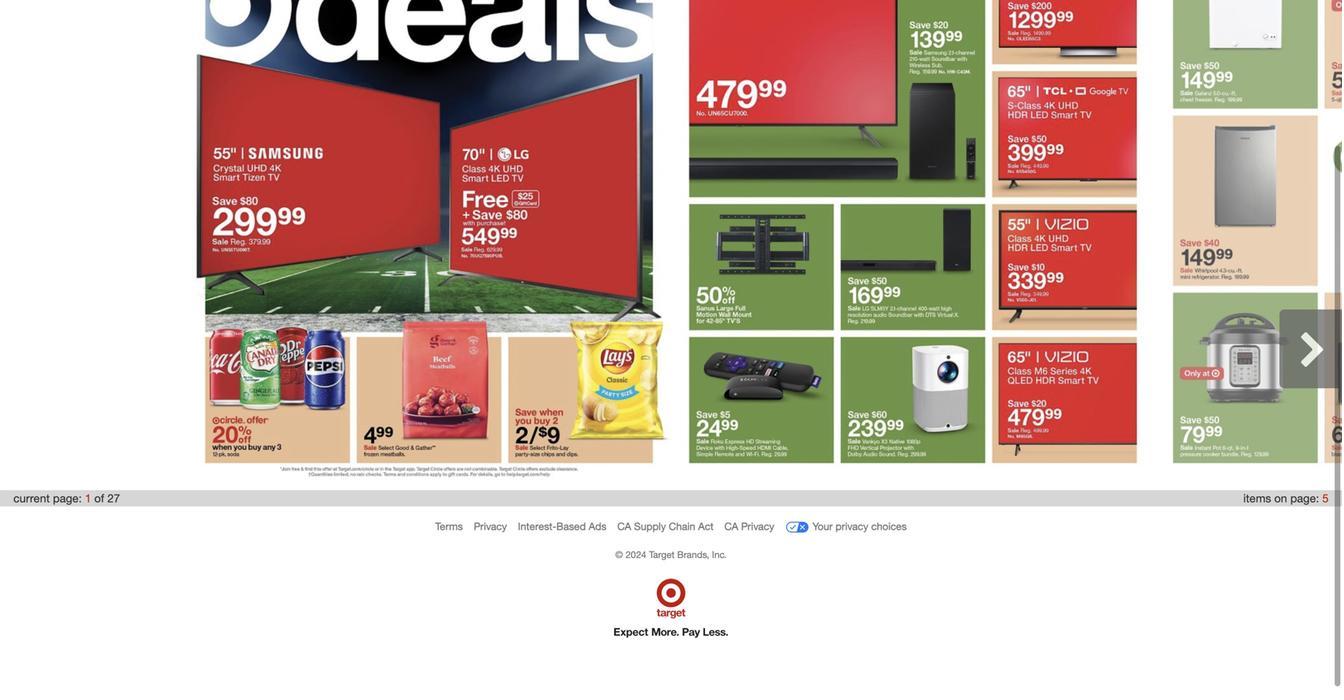 Task type: locate. For each thing, give the bounding box(es) containing it.
0 horizontal spatial page:
[[53, 491, 82, 506]]

brands,
[[678, 549, 710, 561]]

target
[[649, 549, 675, 561]]

current
[[13, 491, 50, 506]]

page: left 5
[[1291, 491, 1320, 506]]

2 ca from the left
[[725, 520, 739, 533]]

1 horizontal spatial ca
[[725, 520, 739, 533]]

ca
[[618, 520, 632, 533], [725, 520, 739, 533]]

your
[[813, 520, 833, 533]]

terms link
[[436, 520, 463, 533]]

items on page: 5
[[1244, 491, 1330, 506]]

your privacy choices link
[[786, 515, 907, 540]]

1 horizontal spatial privacy
[[742, 520, 775, 533]]

ca right act
[[725, 520, 739, 533]]

chain
[[669, 520, 696, 533]]

ads
[[589, 520, 607, 533]]

page 2 image
[[671, 0, 1156, 482]]

ca left supply
[[618, 520, 632, 533]]

ca supply chain act link
[[618, 520, 714, 533]]

0 horizontal spatial ca
[[618, 520, 632, 533]]

1 ca from the left
[[618, 520, 632, 533]]

1 privacy from the left
[[474, 520, 507, 533]]

your privacy choices
[[813, 520, 907, 533]]

1 horizontal spatial page:
[[1291, 491, 1320, 506]]

current page: 1 of 27
[[13, 491, 120, 506]]

terms
[[436, 520, 463, 533]]

2 privacy from the left
[[742, 520, 775, 533]]

1
[[85, 491, 91, 506]]

page: left 1
[[53, 491, 82, 506]]

privacy
[[836, 520, 869, 533]]

page:
[[53, 491, 82, 506], [1291, 491, 1320, 506]]

interest-based ads
[[518, 520, 607, 533]]

0 horizontal spatial privacy
[[474, 520, 507, 533]]

1 page: from the left
[[53, 491, 82, 506]]

ca for ca supply chain act
[[618, 520, 632, 533]]

page 3 image
[[1156, 0, 1343, 482]]

on
[[1275, 491, 1288, 506]]

privacy right terms link at the left bottom of the page
[[474, 520, 507, 533]]

© 2024 target brands, inc.
[[616, 549, 727, 561]]

privacy
[[474, 520, 507, 533], [742, 520, 775, 533]]

interest-based ads link
[[518, 520, 607, 533]]

privacy left ccpa icon
[[742, 520, 775, 533]]



Task type: vqa. For each thing, say whether or not it's contained in the screenshot.
items on the right bottom
yes



Task type: describe. For each thing, give the bounding box(es) containing it.
ca privacy
[[725, 520, 775, 533]]

ca for ca privacy
[[725, 520, 739, 533]]

5
[[1323, 491, 1330, 506]]

2024
[[626, 549, 647, 561]]

ca supply chain act
[[618, 520, 714, 533]]

act
[[699, 520, 714, 533]]

interest-
[[518, 520, 557, 533]]

items
[[1244, 491, 1272, 506]]

27
[[107, 491, 120, 506]]

of
[[94, 491, 104, 506]]

supply
[[635, 520, 666, 533]]

©
[[616, 549, 623, 561]]

ca privacy link
[[725, 520, 775, 533]]

privacy link
[[474, 520, 507, 533]]

based
[[557, 520, 586, 533]]

choices
[[872, 520, 907, 533]]

2 page: from the left
[[1291, 491, 1320, 506]]

inc.
[[712, 549, 727, 561]]

ccpa image
[[786, 515, 810, 540]]

page 1 image
[[187, 0, 671, 482]]



